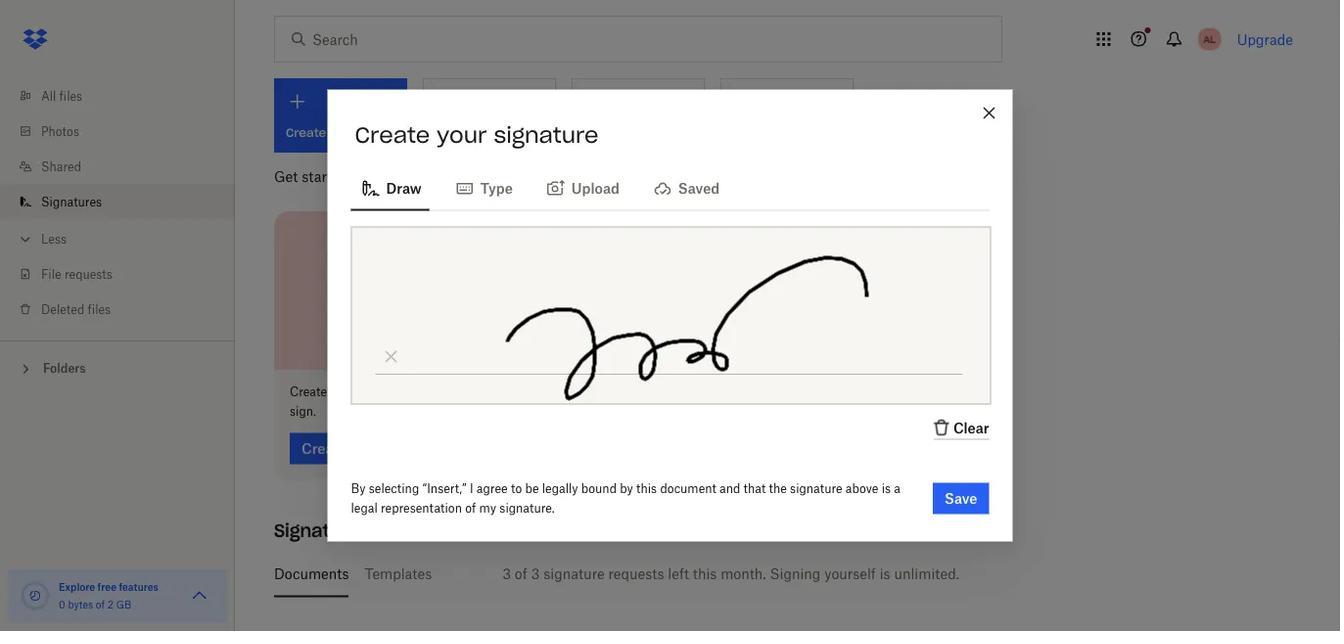 Task type: vqa. For each thing, say whether or not it's contained in the screenshot.
features
yes



Task type: locate. For each thing, give the bounding box(es) containing it.
signature inside create your signature so you're always ready to sign.
[[358, 385, 410, 399]]

to right ready
[[540, 385, 551, 399]]

3 of 3 signature requests left this month. signing yourself is unlimited.
[[502, 566, 960, 583]]

is left unlimited. on the bottom of the page
[[880, 566, 890, 583]]

to
[[540, 385, 551, 399], [511, 482, 522, 496]]

0 vertical spatial signatures
[[41, 194, 102, 209]]

1 horizontal spatial to
[[540, 385, 551, 399]]

ready
[[506, 385, 537, 399]]

signatures right with at the left
[[384, 168, 452, 185]]

upload
[[572, 180, 620, 197]]

0 vertical spatial tab list
[[351, 164, 989, 211]]

is inside tab list
[[880, 566, 890, 583]]

your
[[437, 121, 487, 148], [330, 385, 355, 399]]

0 vertical spatial signatures
[[460, 125, 523, 140]]

1 horizontal spatial your
[[437, 121, 487, 148]]

1 vertical spatial create
[[290, 385, 327, 399]]

signatures inside 'list item'
[[41, 194, 102, 209]]

0 vertical spatial create
[[355, 121, 430, 148]]

create inside create your signature so you're always ready to sign.
[[290, 385, 327, 399]]

signature left the so
[[358, 385, 410, 399]]

0 vertical spatial requests
[[65, 267, 112, 281]]

requests inside 'link'
[[65, 267, 112, 281]]

agree
[[477, 482, 508, 496]]

tab list inside create your signature dialog
[[351, 164, 989, 211]]

2 horizontal spatial of
[[515, 566, 527, 583]]

1 horizontal spatial yourself
[[824, 566, 876, 583]]

0 horizontal spatial files
[[59, 89, 82, 103]]

create inside dialog
[[355, 121, 430, 148]]

this right "by"
[[636, 482, 657, 496]]

0 horizontal spatial requests
[[65, 267, 112, 281]]

signatures list item
[[0, 184, 235, 219]]

files right deleted
[[88, 302, 111, 317]]

signatures
[[41, 194, 102, 209], [274, 520, 370, 542]]

get signatures
[[436, 125, 523, 140]]

1 vertical spatial of
[[515, 566, 527, 583]]

sign.
[[290, 404, 316, 419]]

features
[[119, 581, 158, 593]]

get for get started with signatures
[[274, 168, 298, 185]]

0 vertical spatial to
[[540, 385, 551, 399]]

the
[[769, 482, 787, 496]]

yourself right "sign"
[[613, 125, 662, 140]]

0 horizontal spatial to
[[511, 482, 522, 496]]

clear
[[953, 419, 989, 436]]

1 vertical spatial to
[[511, 482, 522, 496]]

signature down signature. at bottom
[[543, 566, 605, 583]]

0 horizontal spatial 3
[[502, 566, 511, 583]]

requests left left
[[608, 566, 664, 583]]

create for create your signature so you're always ready to sign.
[[290, 385, 327, 399]]

tab list containing documents
[[274, 551, 1285, 598]]

files for all files
[[59, 89, 82, 103]]

is left a
[[882, 482, 891, 496]]

less
[[41, 232, 67, 246]]

yourself right the signing
[[824, 566, 876, 583]]

1 vertical spatial yourself
[[824, 566, 876, 583]]

1 vertical spatial is
[[880, 566, 890, 583]]

get inside button
[[436, 125, 456, 140]]

1 horizontal spatial signatures
[[460, 125, 523, 140]]

of left 2
[[96, 599, 105, 611]]

of inside by selecting "insert," i agree to be legally bound by this document and that the signature above is a legal representation of my signature.
[[465, 501, 476, 516]]

signatures up documents
[[274, 520, 370, 542]]

create
[[355, 121, 430, 148], [290, 385, 327, 399]]

get signatures button
[[423, 78, 556, 153]]

1 vertical spatial files
[[88, 302, 111, 317]]

0 horizontal spatial your
[[330, 385, 355, 399]]

is inside by selecting "insert," i agree to be legally bound by this document and that the signature above is a legal representation of my signature.
[[882, 482, 891, 496]]

this right left
[[693, 566, 717, 583]]

0
[[59, 599, 65, 611]]

tab list containing draw
[[351, 164, 989, 211]]

1 horizontal spatial get
[[436, 125, 456, 140]]

clear button
[[930, 416, 989, 440]]

3
[[502, 566, 511, 583], [531, 566, 540, 583]]

your for create your signature so you're always ready to sign.
[[330, 385, 355, 399]]

2 vertical spatial of
[[96, 599, 105, 611]]

signature
[[494, 121, 599, 148], [358, 385, 410, 399], [790, 482, 843, 496], [543, 566, 605, 583]]

signatures
[[460, 125, 523, 140], [384, 168, 452, 185]]

shared
[[41, 159, 81, 174]]

1 horizontal spatial files
[[88, 302, 111, 317]]

files
[[59, 89, 82, 103], [88, 302, 111, 317]]

1 horizontal spatial signatures
[[274, 520, 370, 542]]

save button
[[933, 483, 989, 514]]

1 horizontal spatial this
[[693, 566, 717, 583]]

your left the so
[[330, 385, 355, 399]]

of left my
[[465, 501, 476, 516]]

2 3 from the left
[[531, 566, 540, 583]]

1 horizontal spatial of
[[465, 501, 476, 516]]

above
[[846, 482, 879, 496]]

1 vertical spatial tab list
[[274, 551, 1285, 598]]

file
[[41, 267, 61, 281]]

explore free features 0 bytes of 2 gb
[[59, 581, 158, 611]]

folders button
[[0, 353, 235, 382]]

this inside by selecting "insert," i agree to be legally bound by this document and that the signature above is a legal representation of my signature.
[[636, 482, 657, 496]]

1 horizontal spatial create
[[355, 121, 430, 148]]

list containing all files
[[0, 67, 235, 341]]

1 horizontal spatial requests
[[608, 566, 664, 583]]

selecting
[[369, 482, 419, 496]]

to left be
[[511, 482, 522, 496]]

month.
[[721, 566, 766, 583]]

photos
[[41, 124, 79, 139]]

signature right the
[[790, 482, 843, 496]]

type
[[480, 180, 513, 197]]

1 vertical spatial your
[[330, 385, 355, 399]]

0 vertical spatial get
[[436, 125, 456, 140]]

this
[[636, 482, 657, 496], [693, 566, 717, 583]]

0 vertical spatial of
[[465, 501, 476, 516]]

1 vertical spatial this
[[693, 566, 717, 583]]

gb
[[116, 599, 131, 611]]

create up with at the left
[[355, 121, 430, 148]]

yourself inside "button"
[[613, 125, 662, 140]]

your inside create your signature so you're always ready to sign.
[[330, 385, 355, 399]]

requests
[[65, 267, 112, 281], [608, 566, 664, 583]]

1 horizontal spatial 3
[[531, 566, 540, 583]]

0 vertical spatial is
[[882, 482, 891, 496]]

of
[[465, 501, 476, 516], [515, 566, 527, 583], [96, 599, 105, 611]]

0 horizontal spatial create
[[290, 385, 327, 399]]

i
[[470, 482, 473, 496]]

get
[[436, 125, 456, 140], [274, 168, 298, 185]]

1 vertical spatial get
[[274, 168, 298, 185]]

create your signature
[[355, 121, 599, 148]]

0 vertical spatial yourself
[[613, 125, 662, 140]]

of down signature. at bottom
[[515, 566, 527, 583]]

get started with signatures
[[274, 168, 452, 185]]

tab list down 'sign yourself'
[[351, 164, 989, 211]]

yourself
[[613, 125, 662, 140], [824, 566, 876, 583]]

create up the "sign."
[[290, 385, 327, 399]]

1 3 from the left
[[502, 566, 511, 583]]

0 horizontal spatial this
[[636, 482, 657, 496]]

0 vertical spatial this
[[636, 482, 657, 496]]

signatures link
[[16, 184, 235, 219]]

with
[[352, 168, 381, 185]]

tab list
[[351, 164, 989, 211], [274, 551, 1285, 598]]

1 vertical spatial signatures
[[384, 168, 452, 185]]

0 horizontal spatial get
[[274, 168, 298, 185]]

list
[[0, 67, 235, 341]]

tab list down the
[[274, 551, 1285, 598]]

your inside dialog
[[437, 121, 487, 148]]

1 vertical spatial requests
[[608, 566, 664, 583]]

signatures up type
[[460, 125, 523, 140]]

0 horizontal spatial yourself
[[613, 125, 662, 140]]

0 horizontal spatial signatures
[[41, 194, 102, 209]]

yourself inside tab list
[[824, 566, 876, 583]]

requests right "file"
[[65, 267, 112, 281]]

requests inside tab list
[[608, 566, 664, 583]]

0 horizontal spatial of
[[96, 599, 105, 611]]

your up type
[[437, 121, 487, 148]]

is
[[882, 482, 891, 496], [880, 566, 890, 583]]

get for get signatures
[[436, 125, 456, 140]]

a
[[894, 482, 901, 496]]

0 vertical spatial your
[[437, 121, 487, 148]]

dropbox image
[[16, 20, 55, 59]]

0 vertical spatial files
[[59, 89, 82, 103]]

quota usage element
[[20, 581, 51, 612]]

files right all
[[59, 89, 82, 103]]

signatures down shared
[[41, 194, 102, 209]]



Task type: describe. For each thing, give the bounding box(es) containing it.
photos link
[[16, 114, 235, 149]]

draw
[[386, 180, 422, 197]]

save
[[945, 490, 978, 507]]

deleted
[[41, 302, 84, 317]]

documents
[[274, 566, 349, 583]]

my
[[479, 501, 496, 516]]

sign yourself button
[[572, 78, 705, 153]]

by
[[351, 482, 366, 496]]

document
[[660, 482, 716, 496]]

you're
[[429, 385, 462, 399]]

bound
[[581, 482, 617, 496]]

representation
[[381, 501, 462, 516]]

files for deleted files
[[88, 302, 111, 317]]

started
[[302, 168, 348, 185]]

free
[[98, 581, 116, 593]]

"insert,"
[[422, 482, 467, 496]]

file requests
[[41, 267, 112, 281]]

to inside by selecting "insert," i agree to be legally bound by this document and that the signature above is a legal representation of my signature.
[[511, 482, 522, 496]]

your for create your signature
[[437, 121, 487, 148]]

less image
[[16, 230, 35, 249]]

left
[[668, 566, 689, 583]]

explore
[[59, 581, 95, 593]]

unlimited.
[[894, 566, 960, 583]]

create for create your signature
[[355, 121, 430, 148]]

0 horizontal spatial signatures
[[384, 168, 452, 185]]

deleted files
[[41, 302, 111, 317]]

saved
[[678, 180, 720, 197]]

and
[[720, 482, 740, 496]]

signature up upload
[[494, 121, 599, 148]]

folders
[[43, 361, 86, 376]]

that
[[744, 482, 766, 496]]

create your signature dialog
[[327, 90, 1013, 542]]

templates tab
[[365, 551, 432, 598]]

all files
[[41, 89, 82, 103]]

signature.
[[500, 501, 555, 516]]

templates
[[365, 566, 432, 583]]

legal
[[351, 501, 378, 516]]

signature inside by selecting "insert," i agree to be legally bound by this document and that the signature above is a legal representation of my signature.
[[790, 482, 843, 496]]

bytes
[[68, 599, 93, 611]]

deleted files link
[[16, 292, 235, 327]]

upgrade link
[[1237, 31, 1293, 47]]

1 vertical spatial signatures
[[274, 520, 370, 542]]

signatures inside button
[[460, 125, 523, 140]]

always
[[465, 385, 503, 399]]

sign
[[584, 125, 609, 140]]

signing
[[770, 566, 821, 583]]

by selecting "insert," i agree to be legally bound by this document and that the signature above is a legal representation of my signature.
[[351, 482, 901, 516]]

upgrade
[[1237, 31, 1293, 47]]

of inside explore free features 0 bytes of 2 gb
[[96, 599, 105, 611]]

all files link
[[16, 78, 235, 114]]

so
[[413, 385, 426, 399]]

to inside create your signature so you're always ready to sign.
[[540, 385, 551, 399]]

be
[[525, 482, 539, 496]]

create your signature so you're always ready to sign.
[[290, 385, 551, 419]]

sign yourself
[[584, 125, 662, 140]]

shared link
[[16, 149, 235, 184]]

by
[[620, 482, 633, 496]]

all
[[41, 89, 56, 103]]

2
[[107, 599, 113, 611]]

file requests link
[[16, 256, 235, 292]]

documents tab
[[274, 551, 349, 598]]

legally
[[542, 482, 578, 496]]



